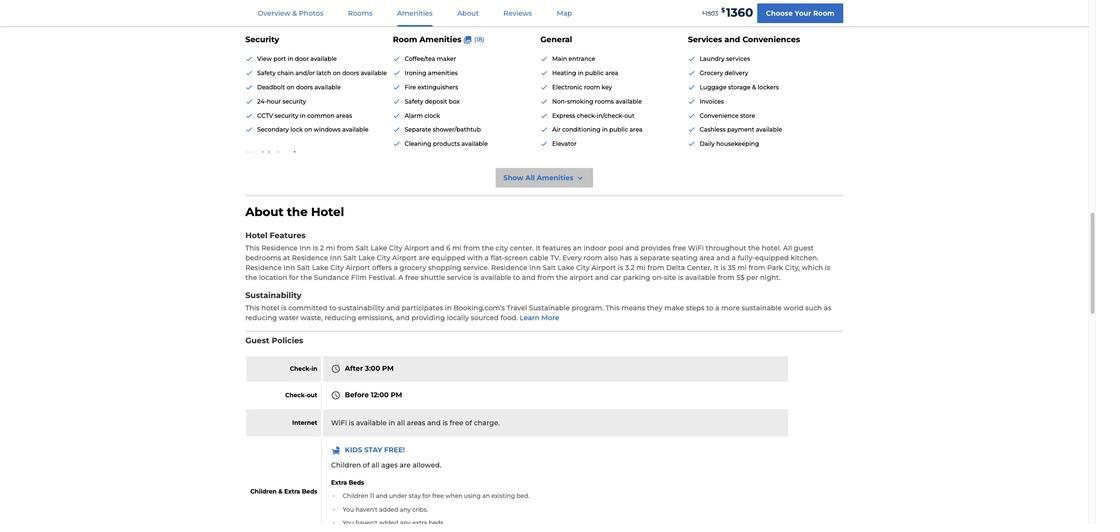 Task type: locate. For each thing, give the bounding box(es) containing it.
0 vertical spatial area
[[605, 69, 618, 77]]

0 horizontal spatial extra
[[284, 488, 300, 496]]

added
[[379, 506, 398, 514]]

wifi
[[688, 244, 704, 253], [331, 419, 347, 428]]

shower/bathtub
[[433, 126, 481, 133]]

1 vertical spatial doors
[[296, 84, 313, 91]]

room inside choose your room 'button'
[[813, 9, 834, 17]]

steps
[[686, 304, 704, 313]]

doors right 'latch'
[[342, 69, 359, 77]]

mi right the "6"
[[452, 244, 461, 253]]

services up laundry
[[688, 35, 722, 44]]

row group
[[246, 357, 789, 525]]

out down check-in in the left bottom of the page
[[307, 392, 317, 399]]

available up stay
[[356, 419, 387, 428]]

areas up the windows
[[336, 112, 352, 119]]

to inside hotel features this residence inn is 2 mi from salt lake city airport and 6 mi from the city center. it features an indoor pool and provides free wifi throughout the hotel. all guest bedrooms at residence inn salt lake city airport are equipped with a flat-screen cable tv. every room also has a separate seating area and a fully-equipped kitchen. residence inn salt lake city airport offers a grocery shopping service. residence inn salt lake city airport is 3.2 mi from delta center. it is 35 mi from park city, which is the location for the sundance film festival. a free shuttle service is available to and from the airport and car parking on-site is available from 5$ per night.
[[513, 273, 520, 282]]

such
[[805, 304, 822, 313]]

1 vertical spatial services
[[275, 151, 310, 160]]

a left more
[[715, 304, 719, 313]]

a left flat-
[[485, 254, 489, 263]]

2 vertical spatial on
[[304, 126, 312, 133]]

about button
[[445, 0, 491, 27]]

1 vertical spatial wifi
[[331, 419, 347, 428]]

room
[[584, 84, 600, 91], [583, 254, 602, 263]]

1 horizontal spatial area
[[630, 126, 643, 133]]

after 3:00 pm row
[[246, 357, 789, 382]]

5$
[[736, 273, 745, 282]]

0 horizontal spatial out
[[307, 392, 317, 399]]

in down in/check-
[[602, 126, 608, 133]]

products
[[433, 140, 460, 148]]

2 horizontal spatial &
[[752, 84, 756, 91]]

to right steps
[[706, 304, 713, 313]]

alarm clock
[[405, 112, 440, 119]]

check-out
[[285, 392, 317, 399]]

choose
[[766, 9, 793, 17]]

on-
[[652, 273, 664, 282]]

0 horizontal spatial reducing
[[245, 314, 277, 323]]

store
[[740, 112, 755, 119]]

& inside row
[[278, 488, 283, 496]]

booking.com's
[[453, 304, 505, 313]]

a inside this hotel is committed to sustainability and participates in booking.com's travel sustainable program. this means they make steps to a more sustainable world such as reducing water waste, reducing emissions, and providing locally sourced food.
[[715, 304, 719, 313]]

free
[[673, 244, 686, 253], [405, 273, 419, 282], [450, 419, 463, 428], [432, 493, 444, 500]]

1 vertical spatial all
[[783, 244, 792, 253]]

0 horizontal spatial about
[[245, 205, 284, 219]]

1 vertical spatial areas
[[407, 419, 425, 428]]

is left charge.
[[443, 419, 448, 428]]

storage
[[728, 84, 751, 91]]

service
[[447, 273, 471, 282]]

0 vertical spatial extra
[[331, 480, 347, 487]]

learn more button
[[520, 314, 559, 324]]

0 vertical spatial safety
[[257, 69, 276, 77]]

this inside hotel features this residence inn is 2 mi from salt lake city airport and 6 mi from the city center. it features an indoor pool and provides free wifi throughout the hotel. all guest bedrooms at residence inn salt lake city airport are equipped with a flat-screen cable tv. every room also has a separate seating area and a fully-equipped kitchen. residence inn salt lake city airport offers a grocery shopping service. residence inn salt lake city airport is 3.2 mi from delta center. it is 35 mi from park city, which is the location for the sundance film festival. a free shuttle service is available to and from the airport and car parking on-site is available from 5$ per night.
[[245, 244, 259, 253]]

1 horizontal spatial to
[[513, 273, 520, 282]]

in up free!
[[389, 419, 395, 428]]

1 horizontal spatial it
[[714, 264, 719, 272]]

1 vertical spatial on
[[287, 84, 294, 91]]

0 horizontal spatial equipped
[[432, 254, 465, 263]]

amenities down the elevator
[[537, 174, 574, 182]]

about for about the hotel
[[245, 205, 284, 219]]

pm for after 3:00 pm
[[382, 365, 394, 373]]

is up water
[[281, 304, 286, 313]]

children of all ages are allowed.
[[331, 461, 441, 470]]

security down deadbolt on doors available
[[282, 98, 306, 105]]

available down center.
[[685, 273, 716, 282]]

1 vertical spatial room
[[583, 254, 602, 263]]

out up air conditioning in public area at the top of page
[[624, 112, 635, 119]]

&
[[292, 9, 297, 18], [752, 84, 756, 91], [278, 488, 283, 496]]

the up features
[[287, 205, 308, 219]]

2 horizontal spatial area
[[699, 254, 715, 263]]

room up coffee/tea
[[393, 35, 417, 44]]

0 horizontal spatial of
[[363, 461, 370, 470]]

safety down view
[[257, 69, 276, 77]]

rooms
[[595, 98, 614, 105]]

residence up at
[[261, 244, 298, 253]]

area down express check-in/check-out
[[630, 126, 643, 133]]

hotel inside hotel features this residence inn is 2 mi from salt lake city airport and 6 mi from the city center. it features an indoor pool and provides free wifi throughout the hotel. all guest bedrooms at residence inn salt lake city airport are equipped with a flat-screen cable tv. every room also has a separate seating area and a fully-equipped kitchen. residence inn salt lake city airport offers a grocery shopping service. residence inn salt lake city airport is 3.2 mi from delta center. it is 35 mi from park city, which is the location for the sundance film festival. a free shuttle service is available to and from the airport and car parking on-site is available from 5$ per night.
[[245, 231, 268, 240]]

pm inside after 3:00 pm row
[[382, 365, 394, 373]]

0 horizontal spatial for
[[289, 273, 299, 282]]

reviews button
[[492, 0, 544, 27]]

1 vertical spatial out
[[307, 392, 317, 399]]

hotel up 2
[[311, 205, 344, 219]]

wifi is available in all areas and is free of charge. row
[[246, 410, 789, 437]]

cleaning products available
[[405, 140, 488, 148]]

for right stay
[[422, 493, 431, 500]]

about the hotel
[[245, 205, 344, 219]]

is left the 35 on the bottom right
[[721, 264, 726, 272]]

this hotel is committed to sustainability and participates in booking.com's travel sustainable program. this means they make steps to a more sustainable world such as reducing water waste, reducing emissions, and providing locally sourced food.
[[245, 304, 831, 323]]

1 horizontal spatial &
[[292, 9, 297, 18]]

0 vertical spatial wifi
[[688, 244, 704, 253]]

equipped down hotel.
[[755, 254, 789, 263]]

entrance
[[569, 55, 595, 63]]

in/check-
[[597, 112, 624, 119]]

learn
[[520, 314, 540, 323]]

0 vertical spatial room
[[813, 9, 834, 17]]

in
[[288, 55, 293, 63], [578, 69, 583, 77], [300, 112, 306, 119], [602, 126, 608, 133], [445, 304, 452, 313], [311, 365, 317, 373], [389, 419, 395, 428]]

elevator
[[552, 140, 577, 148]]

your
[[795, 9, 811, 17]]

pm right 3:00
[[382, 365, 394, 373]]

program.
[[572, 304, 604, 313]]

about
[[457, 9, 479, 18], [245, 205, 284, 219]]

0 horizontal spatial are
[[400, 461, 411, 470]]

0 horizontal spatial hotel
[[245, 231, 268, 240]]

extinguishers
[[418, 84, 458, 91]]

children for children & extra beds
[[250, 488, 277, 496]]

0 horizontal spatial safety
[[257, 69, 276, 77]]

electronic room key
[[552, 84, 612, 91]]

1 vertical spatial hotel
[[245, 231, 268, 240]]

safety chain and/or latch on doors available
[[257, 69, 387, 77]]

0 vertical spatial on
[[333, 69, 341, 77]]

area up key
[[605, 69, 618, 77]]

available inside row
[[356, 419, 387, 428]]

0 vertical spatial doors
[[342, 69, 359, 77]]

0 vertical spatial hotel
[[311, 205, 344, 219]]

1 horizontal spatial room
[[813, 9, 834, 17]]

check- up the check-out
[[290, 365, 311, 373]]

public up electronic room key
[[585, 69, 604, 77]]

children for children 11 and under stay for free when using an existing bed.
[[343, 493, 368, 500]]

0 horizontal spatial public
[[585, 69, 604, 77]]

water
[[279, 314, 299, 323]]

1 horizontal spatial extra
[[331, 480, 347, 487]]

0 vertical spatial check-
[[290, 365, 311, 373]]

is right which
[[825, 264, 830, 272]]

1 horizontal spatial areas
[[407, 419, 425, 428]]

and left car
[[595, 273, 609, 282]]

on right 'latch'
[[333, 69, 341, 77]]

the left sundance
[[300, 273, 312, 282]]

1 vertical spatial about
[[245, 205, 284, 219]]

about up features
[[245, 205, 284, 219]]

cable
[[530, 254, 548, 263]]

is left 2
[[313, 244, 318, 253]]

show all amenities
[[503, 174, 574, 182]]

pm right the 12:00
[[391, 391, 402, 400]]

0 horizontal spatial all
[[371, 461, 379, 470]]

areas up allowed.
[[407, 419, 425, 428]]

all right hotel.
[[783, 244, 792, 253]]

a right has
[[634, 254, 638, 263]]

about for about
[[457, 9, 479, 18]]

amenities inside amenities button
[[397, 9, 433, 18]]

this
[[245, 244, 259, 253], [245, 304, 259, 313], [606, 304, 620, 313]]

pm
[[382, 365, 394, 373], [391, 391, 402, 400]]

1 horizontal spatial all
[[397, 419, 405, 428]]

1 vertical spatial check-
[[285, 392, 307, 399]]

of
[[465, 419, 472, 428], [363, 461, 370, 470]]

safety for safety deposit box
[[405, 98, 423, 105]]

guest
[[245, 336, 269, 346]]

1 vertical spatial of
[[363, 461, 370, 470]]

available down shower/bathtub
[[462, 140, 488, 148]]

1 vertical spatial extra
[[284, 488, 300, 496]]

all inside row
[[371, 461, 379, 470]]

express check-in/check-out
[[552, 112, 635, 119]]

all up free!
[[397, 419, 405, 428]]

0 horizontal spatial all
[[525, 174, 535, 182]]

all right show
[[525, 174, 535, 182]]

1 vertical spatial room
[[393, 35, 417, 44]]

alarm
[[405, 112, 423, 119]]

0 vertical spatial an
[[573, 244, 582, 253]]

reducing down the sustainability
[[325, 314, 356, 323]]

lock
[[290, 126, 303, 133]]

free up "seating"
[[673, 244, 686, 253]]

indoor
[[584, 244, 606, 253]]

laundry
[[700, 55, 725, 63]]

salt
[[356, 244, 369, 253], [343, 254, 357, 263], [297, 264, 310, 272], [543, 264, 556, 272]]

pm for before 12:00 pm
[[391, 391, 402, 400]]

children
[[331, 461, 361, 470], [250, 488, 277, 496], [343, 493, 368, 500]]

0 vertical spatial all
[[397, 419, 405, 428]]

an inside row
[[482, 493, 490, 500]]

hour
[[267, 98, 281, 105]]

windows
[[314, 126, 341, 133]]

0 horizontal spatial it
[[536, 244, 541, 253]]

check- inside before 12:00 pm row
[[285, 392, 307, 399]]

safety up alarm
[[405, 98, 423, 105]]

0 vertical spatial all
[[525, 174, 535, 182]]

1 horizontal spatial are
[[419, 254, 430, 263]]

of inside row
[[465, 419, 472, 428]]

free left charge.
[[450, 419, 463, 428]]

and left the "6"
[[431, 244, 444, 253]]

1 horizontal spatial out
[[624, 112, 635, 119]]

doors down 'and/or'
[[296, 84, 313, 91]]

check- inside after 3:00 pm row
[[290, 365, 311, 373]]

wifi inside hotel features this residence inn is 2 mi from salt lake city airport and 6 mi from the city center. it features an indoor pool and provides free wifi throughout the hotel. all guest bedrooms at residence inn salt lake city airport are equipped with a flat-screen cable tv. every room also has a separate seating area and a fully-equipped kitchen. residence inn salt lake city airport offers a grocery shopping service. residence inn salt lake city airport is 3.2 mi from delta center. it is 35 mi from park city, which is the location for the sundance film festival. a free shuttle service is available to and from the airport and car parking on-site is available from 5$ per night.
[[688, 244, 704, 253]]

out
[[624, 112, 635, 119], [307, 392, 317, 399]]

tab list
[[245, 0, 584, 27]]

row
[[246, 438, 789, 525]]

cctv security in common areas
[[257, 112, 352, 119]]

every
[[562, 254, 582, 263]]

public
[[585, 69, 604, 77], [609, 126, 628, 133]]

1 vertical spatial safety
[[405, 98, 423, 105]]

1 horizontal spatial reducing
[[325, 314, 356, 323]]

services down lock
[[275, 151, 310, 160]]

doors
[[342, 69, 359, 77], [296, 84, 313, 91]]

2 reducing from the left
[[325, 314, 356, 323]]

an right using
[[482, 493, 490, 500]]

they
[[647, 304, 663, 313]]

guest policies
[[245, 336, 303, 346]]

in up the check-out
[[311, 365, 317, 373]]

0 vertical spatial of
[[465, 419, 472, 428]]

ironing
[[405, 69, 426, 77]]

2 vertical spatial &
[[278, 488, 283, 496]]

0 horizontal spatial area
[[605, 69, 618, 77]]

1 vertical spatial beds
[[302, 488, 317, 496]]

maker
[[437, 55, 456, 63]]

2 vertical spatial area
[[699, 254, 715, 263]]

0 horizontal spatial an
[[482, 493, 490, 500]]

guest
[[794, 244, 814, 253]]

and up allowed.
[[427, 419, 441, 428]]

on right lock
[[304, 126, 312, 133]]

1 equipped from the left
[[432, 254, 465, 263]]

1 horizontal spatial services
[[688, 35, 722, 44]]

before 12:00 pm row
[[246, 383, 789, 409]]

and up has
[[625, 244, 639, 253]]

room down indoor
[[583, 254, 602, 263]]

amenities up room amenities
[[397, 9, 433, 18]]

a
[[485, 254, 489, 263], [634, 254, 638, 263], [732, 254, 736, 263], [394, 264, 398, 272], [715, 304, 719, 313]]

sustainability
[[245, 291, 301, 300]]

bed.
[[517, 493, 530, 500]]

1 vertical spatial all
[[371, 461, 379, 470]]

are right ages
[[400, 461, 411, 470]]

0 vertical spatial services
[[688, 35, 722, 44]]

1 vertical spatial an
[[482, 493, 490, 500]]

features
[[543, 244, 571, 253]]

reducing down hotel
[[245, 314, 277, 323]]

0 horizontal spatial to
[[329, 304, 336, 313]]

$ left 1503
[[702, 10, 705, 15]]

0 horizontal spatial &
[[278, 488, 283, 496]]

wifi up kids
[[331, 419, 347, 428]]

separate
[[640, 254, 670, 263]]

key
[[602, 84, 612, 91]]

about up '(18)' button
[[457, 9, 479, 18]]

about inside about button
[[457, 9, 479, 18]]

area
[[605, 69, 618, 77], [630, 126, 643, 133], [699, 254, 715, 263]]

1 horizontal spatial beds
[[349, 480, 364, 487]]

a up the 35 on the bottom right
[[732, 254, 736, 263]]

an inside hotel features this residence inn is 2 mi from salt lake city airport and 6 mi from the city center. it features an indoor pool and provides free wifi throughout the hotel. all guest bedrooms at residence inn salt lake city airport are equipped with a flat-screen cable tv. every room also has a separate seating area and a fully-equipped kitchen. residence inn salt lake city airport offers a grocery shopping service. residence inn salt lake city airport is 3.2 mi from delta center. it is 35 mi from park city, which is the location for the sundance film festival. a free shuttle service is available to and from the airport and car parking on-site is available from 5$ per night.
[[573, 244, 582, 253]]

0 vertical spatial areas
[[336, 112, 352, 119]]

the up fully-
[[748, 244, 760, 253]]

0 vertical spatial &
[[292, 9, 297, 18]]

an up every on the right of the page
[[573, 244, 582, 253]]

when
[[445, 493, 462, 500]]

0 horizontal spatial wifi
[[331, 419, 347, 428]]

areas inside row
[[407, 419, 425, 428]]

security
[[282, 98, 306, 105], [275, 112, 298, 119]]

0 vertical spatial public
[[585, 69, 604, 77]]

cctv
[[257, 112, 273, 119]]

1 horizontal spatial an
[[573, 244, 582, 253]]

check- down check-in in the left bottom of the page
[[285, 392, 307, 399]]

& inside button
[[292, 9, 297, 18]]

learn more
[[520, 314, 559, 323]]

from up the with
[[463, 244, 480, 253]]

1 horizontal spatial all
[[783, 244, 792, 253]]

for right location at bottom left
[[289, 273, 299, 282]]

from down separate
[[647, 264, 664, 272]]

1 horizontal spatial wifi
[[688, 244, 704, 253]]

1 vertical spatial &
[[752, 84, 756, 91]]

all left ages
[[371, 461, 379, 470]]

1 vertical spatial pm
[[391, 391, 402, 400]]

1 horizontal spatial of
[[465, 419, 472, 428]]

1 horizontal spatial doors
[[342, 69, 359, 77]]

available down flat-
[[481, 273, 511, 282]]

amenities inside 'show all amenities' 'button'
[[537, 174, 574, 182]]

sourced
[[471, 314, 499, 323]]

pm inside before 12:00 pm row
[[391, 391, 402, 400]]

of down stay
[[363, 461, 370, 470]]

at
[[283, 254, 290, 263]]

are inside row
[[400, 461, 411, 470]]

equipped down the "6"
[[432, 254, 465, 263]]

1 horizontal spatial $
[[721, 6, 725, 14]]

it left the 35 on the bottom right
[[714, 264, 719, 272]]

hotel
[[311, 205, 344, 219], [245, 231, 268, 240]]

residence
[[261, 244, 298, 253], [292, 254, 328, 263], [245, 264, 282, 272], [491, 264, 527, 272]]

1 horizontal spatial about
[[457, 9, 479, 18]]

under
[[389, 493, 407, 500]]

1 horizontal spatial safety
[[405, 98, 423, 105]]

to right "committed" in the bottom of the page
[[329, 304, 336, 313]]

you
[[343, 506, 354, 514]]

services
[[688, 35, 722, 44], [275, 151, 310, 160]]

2 horizontal spatial to
[[706, 304, 713, 313]]

separate
[[405, 126, 431, 133]]

1 vertical spatial for
[[422, 493, 431, 500]]

wifi up "seating"
[[688, 244, 704, 253]]

smoking
[[567, 98, 593, 105]]

free down grocery
[[405, 273, 419, 282]]



Task type: describe. For each thing, give the bounding box(es) containing it.
ironing amenities
[[405, 69, 458, 77]]

port
[[273, 55, 286, 63]]

available up in/check-
[[616, 98, 642, 105]]

safety for safety chain and/or latch on doors available
[[257, 69, 276, 77]]

car
[[610, 273, 621, 282]]

health services
[[245, 151, 310, 160]]

are inside hotel features this residence inn is 2 mi from salt lake city airport and 6 mi from the city center. it features an indoor pool and provides free wifi throughout the hotel. all guest bedrooms at residence inn salt lake city airport are equipped with a flat-screen cable tv. every room also has a separate seating area and a fully-equipped kitchen. residence inn salt lake city airport offers a grocery shopping service. residence inn salt lake city airport is 3.2 mi from delta center. it is 35 mi from park city, which is the location for the sundance film festival. a free shuttle service is available to and from the airport and car parking on-site is available from 5$ per night.
[[419, 254, 430, 263]]

and down cable
[[522, 273, 535, 282]]

0 vertical spatial it
[[536, 244, 541, 253]]

$ 1503 $ 1360
[[702, 5, 753, 19]]

1 vertical spatial area
[[630, 126, 643, 133]]

services and conveniences
[[688, 35, 800, 44]]

2 equipped from the left
[[755, 254, 789, 263]]

fire extinguishers
[[405, 84, 458, 91]]

1360
[[726, 5, 753, 19]]

residence down bedrooms
[[245, 264, 282, 272]]

as
[[824, 304, 831, 313]]

the left airport
[[556, 273, 568, 282]]

park
[[767, 264, 783, 272]]

room inside hotel features this residence inn is 2 mi from salt lake city airport and 6 mi from the city center. it features an indoor pool and provides free wifi throughout the hotel. all guest bedrooms at residence inn salt lake city airport are equipped with a flat-screen cable tv. every room also has a separate seating area and a fully-equipped kitchen. residence inn salt lake city airport offers a grocery shopping service. residence inn salt lake city airport is 3.2 mi from delta center. it is 35 mi from park city, which is the location for the sundance film festival. a free shuttle service is available to and from the airport and car parking on-site is available from 5$ per night.
[[583, 254, 602, 263]]

(18)
[[474, 36, 484, 43]]

available down 'latch'
[[314, 84, 341, 91]]

locally
[[447, 314, 469, 323]]

choose your room button
[[757, 3, 843, 23]]

0 vertical spatial room
[[584, 84, 600, 91]]

make
[[664, 304, 684, 313]]

throughout
[[706, 244, 746, 253]]

map button
[[545, 0, 584, 27]]

overview & photos button
[[246, 0, 335, 27]]

this left means
[[606, 304, 620, 313]]

check-in
[[290, 365, 317, 373]]

amenities up security
[[245, 11, 308, 25]]

the left location at bottom left
[[245, 273, 257, 282]]

offers
[[372, 264, 392, 272]]

wifi inside row
[[331, 419, 347, 428]]

clock
[[424, 112, 440, 119]]

amenities up the maker
[[419, 35, 461, 44]]

city,
[[785, 264, 800, 272]]

sustainable
[[742, 304, 782, 313]]

check- for after 3:00 pm
[[290, 365, 311, 373]]

1 horizontal spatial hotel
[[311, 205, 344, 219]]

security
[[245, 35, 279, 44]]

inn left 2
[[299, 244, 311, 253]]

world
[[784, 304, 803, 313]]

haven't
[[356, 506, 378, 514]]

kitchen.
[[791, 254, 819, 263]]

before
[[345, 391, 369, 400]]

residence down screen at left
[[491, 264, 527, 272]]

emissions,
[[358, 314, 394, 323]]

inn up sundance
[[330, 254, 341, 263]]

luggage
[[700, 84, 727, 91]]

this left hotel
[[245, 304, 259, 313]]

inn down at
[[283, 264, 295, 272]]

non-
[[552, 98, 567, 105]]

is up kids
[[349, 419, 354, 428]]

general
[[540, 35, 572, 44]]

row group containing after 3:00 pm
[[246, 357, 789, 525]]

all inside 'button'
[[525, 174, 535, 182]]

3:00
[[365, 365, 380, 373]]

in right port on the top left of the page
[[288, 55, 293, 63]]

check- for before 12:00 pm
[[285, 392, 307, 399]]

area inside hotel features this residence inn is 2 mi from salt lake city airport and 6 mi from the city center. it features an indoor pool and provides free wifi throughout the hotel. all guest bedrooms at residence inn salt lake city airport are equipped with a flat-screen cable tv. every room also has a separate seating area and a fully-equipped kitchen. residence inn salt lake city airport offers a grocery shopping service. residence inn salt lake city airport is 3.2 mi from delta center. it is 35 mi from park city, which is the location for the sundance film festival. a free shuttle service is available to and from the airport and car parking on-site is available from 5$ per night.
[[699, 254, 715, 263]]

a right offers
[[394, 264, 398, 272]]

& for overview & photos
[[292, 9, 297, 18]]

airport
[[570, 273, 593, 282]]

center.
[[510, 244, 534, 253]]

from down cable
[[537, 273, 554, 282]]

and up emissions,
[[386, 304, 400, 313]]

and up services
[[724, 35, 740, 44]]

in inside this hotel is committed to sustainability and participates in booking.com's travel sustainable program. this means they make steps to a more sustainable world such as reducing water waste, reducing emissions, and providing locally sourced food.
[[445, 304, 452, 313]]

after 3:00 pm
[[345, 365, 394, 373]]

stay
[[364, 446, 382, 455]]

0 horizontal spatial room
[[393, 35, 417, 44]]

main
[[552, 55, 567, 63]]

is inside this hotel is committed to sustainability and participates in booking.com's travel sustainable program. this means they make steps to a more sustainable world such as reducing water waste, reducing emissions, and providing locally sourced food.
[[281, 304, 286, 313]]

& for children & extra beds
[[278, 488, 283, 496]]

mi right 2
[[326, 244, 335, 253]]

from right 2
[[337, 244, 354, 253]]

in up lock
[[300, 112, 306, 119]]

services
[[726, 55, 750, 63]]

shopping
[[428, 264, 461, 272]]

sundance
[[314, 273, 349, 282]]

express
[[552, 112, 575, 119]]

0 vertical spatial out
[[624, 112, 635, 119]]

is left "3.2"
[[618, 264, 623, 272]]

11
[[370, 493, 374, 500]]

any
[[400, 506, 411, 514]]

convenience store
[[700, 112, 755, 119]]

free inside row
[[450, 419, 463, 428]]

0 horizontal spatial beds
[[302, 488, 317, 496]]

1 vertical spatial security
[[275, 112, 298, 119]]

all inside hotel features this residence inn is 2 mi from salt lake city airport and 6 mi from the city center. it features an indoor pool and provides free wifi throughout the hotel. all guest bedrooms at residence inn salt lake city airport are equipped with a flat-screen cable tv. every room also has a separate seating area and a fully-equipped kitchen. residence inn salt lake city airport offers a grocery shopping service. residence inn salt lake city airport is 3.2 mi from delta center. it is 35 mi from park city, which is the location for the sundance film festival. a free shuttle service is available to and from the airport and car parking on-site is available from 5$ per night.
[[783, 244, 792, 253]]

wifi is available in all areas and is free of charge.
[[331, 419, 500, 428]]

health
[[245, 151, 273, 160]]

0 vertical spatial security
[[282, 98, 306, 105]]

in inside row
[[389, 419, 395, 428]]

free left when
[[432, 493, 444, 500]]

stay
[[409, 493, 421, 500]]

mi up parking at the right of page
[[636, 264, 646, 272]]

out inside before 12:00 pm row
[[307, 392, 317, 399]]

electronic
[[552, 84, 582, 91]]

row containing kids stay free!
[[246, 438, 789, 525]]

inn down cable
[[529, 264, 541, 272]]

safety deposit box
[[405, 98, 460, 105]]

in down entrance
[[578, 69, 583, 77]]

1 vertical spatial it
[[714, 264, 719, 272]]

rooms button
[[336, 0, 384, 27]]

delivery
[[725, 69, 748, 77]]

cribs.
[[412, 506, 428, 514]]

is down "service."
[[473, 273, 479, 282]]

check-
[[577, 112, 597, 119]]

mi up 5$ at the right bottom of page
[[737, 264, 747, 272]]

rooms
[[348, 9, 373, 18]]

and down "participates"
[[396, 314, 410, 323]]

0 horizontal spatial areas
[[336, 112, 352, 119]]

policies
[[272, 336, 303, 346]]

conditioning
[[562, 126, 601, 133]]

0 horizontal spatial services
[[275, 151, 310, 160]]

with
[[467, 254, 483, 263]]

reviews
[[503, 9, 532, 18]]

2 horizontal spatial on
[[333, 69, 341, 77]]

available left ironing
[[361, 69, 387, 77]]

luggage storage & lockers
[[700, 84, 779, 91]]

1 horizontal spatial on
[[304, 126, 312, 133]]

residence down 2
[[292, 254, 328, 263]]

from up per
[[748, 264, 765, 272]]

room amenities
[[393, 35, 461, 44]]

in inside after 3:00 pm row
[[311, 365, 317, 373]]

festival.
[[368, 273, 396, 282]]

available up 'latch'
[[310, 55, 337, 63]]

choose your room
[[766, 9, 834, 17]]

0 vertical spatial beds
[[349, 480, 364, 487]]

tab list containing overview & photos
[[245, 0, 584, 27]]

0 horizontal spatial doors
[[296, 84, 313, 91]]

daily housekeeping
[[700, 140, 759, 148]]

grocery delivery
[[700, 69, 748, 77]]

0 horizontal spatial $
[[702, 10, 705, 15]]

1 reducing from the left
[[245, 314, 277, 323]]

grocery
[[700, 69, 723, 77]]

has
[[620, 254, 632, 263]]

coffee/tea
[[405, 55, 435, 63]]

available right the windows
[[342, 126, 369, 133]]

the up flat-
[[482, 244, 494, 253]]

6
[[446, 244, 450, 253]]

hotel
[[261, 304, 279, 313]]

children 11 and under stay for free when using an existing bed.
[[343, 493, 530, 500]]

1 horizontal spatial public
[[609, 126, 628, 133]]

laundry services
[[700, 55, 750, 63]]

free!
[[384, 446, 405, 455]]

available right payment
[[756, 126, 782, 133]]

and down throughout
[[716, 254, 730, 263]]

24-hour security
[[257, 98, 306, 105]]

before 12:00 pm
[[345, 391, 402, 400]]

location
[[259, 273, 287, 282]]

24-
[[257, 98, 267, 105]]

fully-
[[738, 254, 755, 263]]

chain
[[277, 69, 294, 77]]

children for children of all ages are allowed.
[[331, 461, 361, 470]]

overview
[[258, 9, 290, 18]]

0 horizontal spatial on
[[287, 84, 294, 91]]

for inside hotel features this residence inn is 2 mi from salt lake city airport and 6 mi from the city center. it features an indoor pool and provides free wifi throughout the hotel. all guest bedrooms at residence inn salt lake city airport are equipped with a flat-screen cable tv. every room also has a separate seating area and a fully-equipped kitchen. residence inn salt lake city airport offers a grocery shopping service. residence inn salt lake city airport is 3.2 mi from delta center. it is 35 mi from park city, which is the location for the sundance film festival. a free shuttle service is available to and from the airport and car parking on-site is available from 5$ per night.
[[289, 273, 299, 282]]

screen
[[504, 254, 528, 263]]

and right 11
[[376, 493, 387, 500]]

deadbolt on doors available
[[257, 84, 341, 91]]

coffee/tea maker
[[405, 55, 456, 63]]

all inside wifi is available in all areas and is free of charge. row
[[397, 419, 405, 428]]

from down the 35 on the bottom right
[[718, 273, 735, 282]]

is right the site
[[678, 273, 683, 282]]

1 horizontal spatial for
[[422, 493, 431, 500]]

kids
[[345, 446, 362, 455]]

pool
[[608, 244, 624, 253]]



Task type: vqa. For each thing, say whether or not it's contained in the screenshot.
7 +
no



